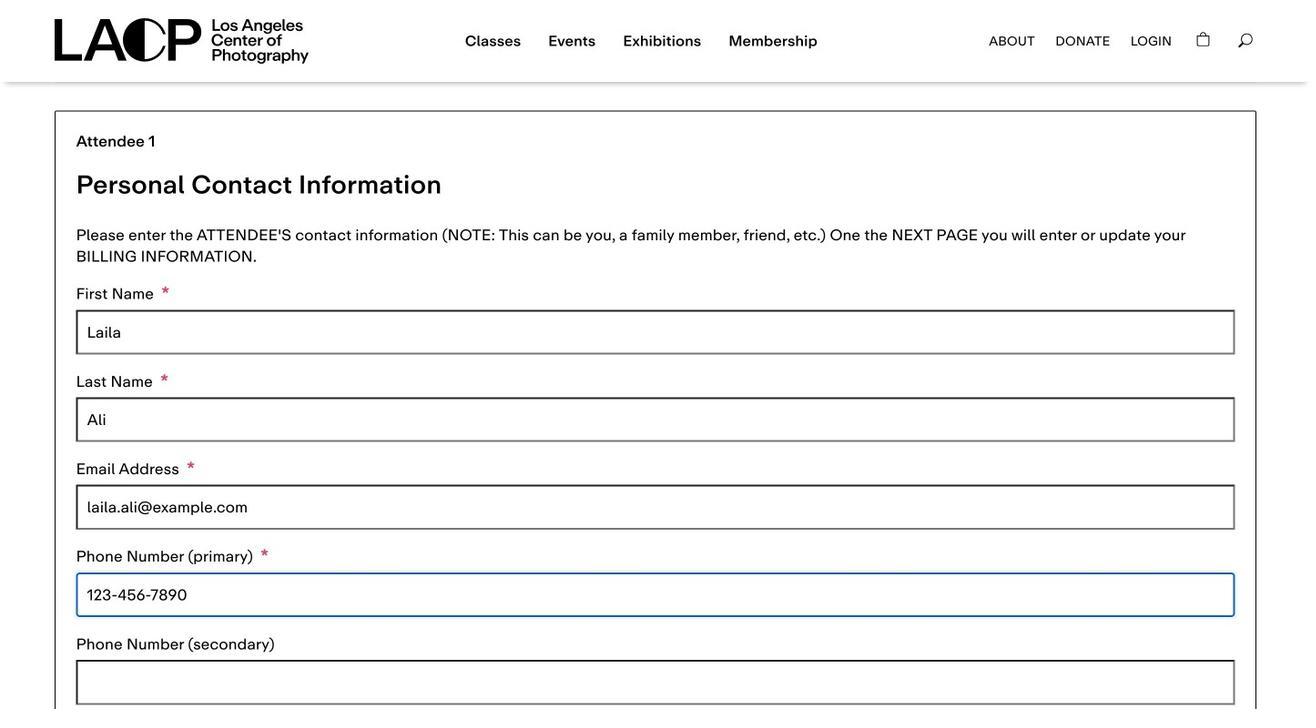 Task type: locate. For each thing, give the bounding box(es) containing it.
lacp - los angeles center of photography image
[[55, 18, 314, 64]]

seach this site image
[[1238, 33, 1253, 47]]

None text field
[[76, 310, 1235, 355], [76, 485, 1235, 530], [76, 310, 1235, 355], [76, 485, 1235, 530]]

None text field
[[76, 397, 1235, 442], [76, 573, 1235, 617], [76, 660, 1235, 705], [76, 397, 1235, 442], [76, 573, 1235, 617], [76, 660, 1235, 705]]



Task type: describe. For each thing, give the bounding box(es) containing it.
view shopping cart image
[[1196, 32, 1210, 46]]



Task type: vqa. For each thing, say whether or not it's contained in the screenshot.
'email field'
no



